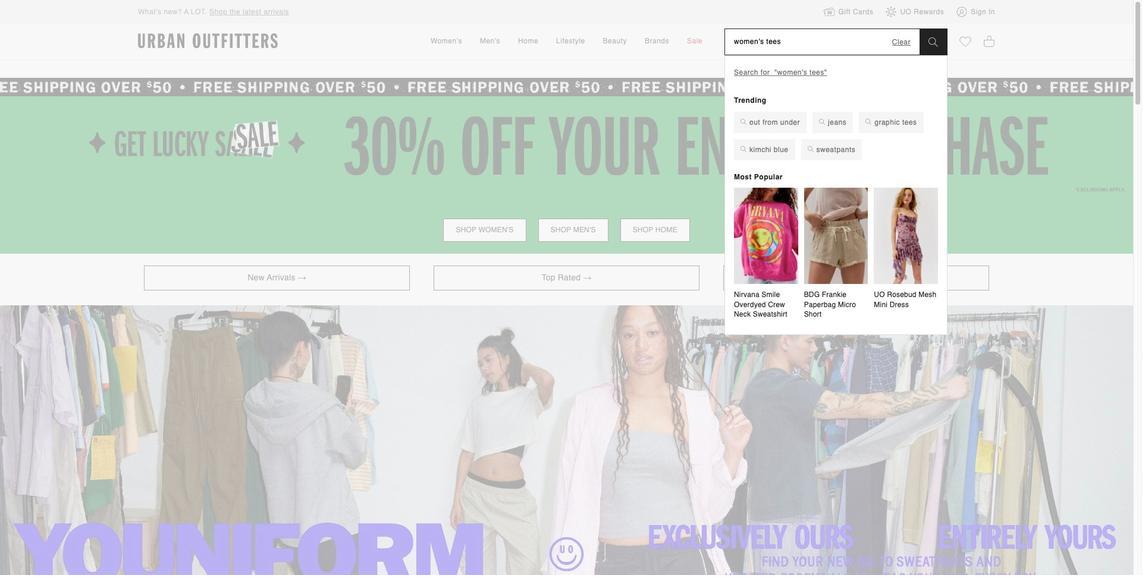 Task type: describe. For each thing, give the bounding box(es) containing it.
search image
[[929, 37, 938, 47]]

urban outfitters image
[[138, 33, 278, 49]]

main navigation element
[[324, 24, 810, 59]]

uo rosebud mesh mini dress image
[[874, 188, 938, 284]]

shop youniform image
[[0, 306, 1133, 576]]

trending group
[[734, 112, 938, 166]]

my shopping bag image
[[983, 35, 995, 48]]

nirvana smile overdyed crew neck sweatshirt image
[[734, 188, 798, 284]]

bdg frankie paperbag micro short image
[[804, 188, 868, 284]]



Task type: vqa. For each thing, say whether or not it's contained in the screenshot.
the Side
no



Task type: locate. For each thing, give the bounding box(es) containing it.
free ship image
[[0, 78, 1133, 97]]

take 30% off your purchase image
[[0, 97, 1133, 254]]

favorites image
[[960, 36, 972, 48]]

Search text field
[[725, 29, 892, 55]]

group
[[734, 188, 938, 323]]

None search field
[[725, 29, 920, 55]]



